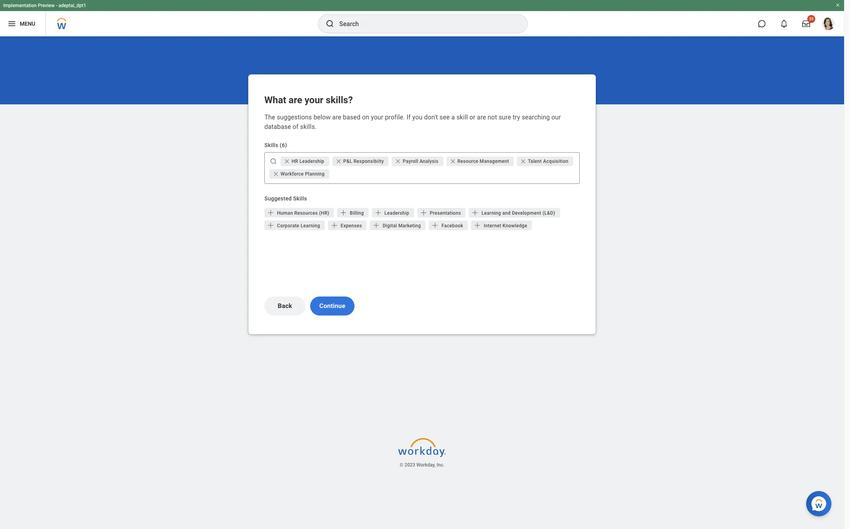 Task type: describe. For each thing, give the bounding box(es) containing it.
our
[[552, 113, 561, 121]]

1 horizontal spatial are
[[332, 113, 342, 121]]

the suggestions below are based on your profile. if you don't see a skill or are not sure try searching our database of skills.
[[265, 113, 561, 130]]

0 horizontal spatial search image
[[270, 157, 278, 165]]

payroll analysis
[[403, 159, 439, 164]]

skills.
[[300, 123, 317, 130]]

digital marketing button
[[370, 221, 426, 230]]

and
[[503, 210, 511, 216]]

remove image inside talent acquisition button
[[520, 158, 527, 164]]

resources
[[294, 210, 318, 216]]

talent
[[528, 159, 542, 164]]

human
[[277, 210, 293, 216]]

database
[[265, 123, 291, 130]]

plus image for corporate learning
[[267, 221, 275, 229]]

plus image for digital marketing
[[373, 221, 380, 229]]

workforce planning button
[[270, 169, 330, 179]]

acquisition
[[543, 159, 569, 164]]

hr leadership
[[292, 159, 324, 164]]

skills?
[[326, 94, 353, 106]]

or
[[470, 113, 476, 121]]

2 horizontal spatial are
[[477, 113, 486, 121]]

menu banner
[[0, 0, 845, 36]]

resource management
[[458, 159, 509, 164]]

payroll
[[403, 159, 418, 164]]

p&l responsibiity button
[[332, 157, 389, 166]]

continue
[[319, 302, 346, 310]]

implementation
[[3, 3, 37, 8]]

Skills (6) field
[[331, 170, 576, 178]]

2023
[[405, 462, 416, 468]]

corporate
[[277, 223, 299, 229]]

marketing
[[399, 223, 421, 229]]

resource management button
[[447, 157, 514, 166]]

don't
[[424, 113, 438, 121]]

payroll analysis button
[[392, 157, 443, 166]]

suggested skills
[[265, 195, 307, 202]]

analysis
[[420, 159, 439, 164]]

searching
[[522, 113, 550, 121]]

33 button
[[798, 15, 816, 32]]

p&l
[[343, 159, 352, 164]]

the
[[265, 113, 275, 121]]

hr
[[292, 159, 298, 164]]

knowledge
[[503, 223, 528, 229]]

see
[[440, 113, 450, 121]]

close environment banner image
[[836, 3, 841, 8]]

human resources (hr)
[[277, 210, 329, 216]]

digital marketing
[[383, 223, 421, 229]]

1 vertical spatial skills
[[293, 195, 307, 202]]

your inside the suggestions below are based on your profile. if you don't see a skill or are not sure try searching our database of skills.
[[371, 113, 384, 121]]

below
[[314, 113, 331, 121]]

adeptai_dpt1
[[59, 3, 86, 8]]

try
[[513, 113, 520, 121]]

menu button
[[0, 11, 46, 36]]

based
[[343, 113, 361, 121]]

leadership inside button
[[300, 159, 324, 164]]

profile.
[[385, 113, 405, 121]]

implementation preview -   adeptai_dpt1
[[3, 3, 86, 8]]

justify image
[[7, 19, 17, 28]]

sure
[[499, 113, 511, 121]]

digital
[[383, 223, 397, 229]]

expenses
[[341, 223, 362, 229]]

back
[[278, 302, 292, 310]]

facebook
[[442, 223, 463, 229]]

logo image
[[399, 434, 446, 461]]

of
[[293, 123, 299, 130]]

talent acquisition button
[[517, 157, 573, 166]]

back button
[[265, 297, 306, 316]]

plus image for expenses
[[331, 221, 338, 229]]

(hr)
[[319, 210, 329, 216]]

presentations
[[430, 210, 461, 216]]

management
[[480, 159, 509, 164]]

internet
[[484, 223, 502, 229]]

not
[[488, 113, 497, 121]]

preview
[[38, 3, 55, 8]]

33
[[809, 17, 814, 21]]



Task type: vqa. For each thing, say whether or not it's contained in the screenshot.
sure
yes



Task type: locate. For each thing, give the bounding box(es) containing it.
responsibiity
[[354, 159, 384, 164]]

0 vertical spatial learning
[[482, 210, 501, 216]]

plus image inside corporate learning button
[[267, 221, 275, 229]]

1 vertical spatial learning
[[301, 223, 320, 229]]

plus image up expenses button
[[340, 209, 348, 217]]

workforce
[[281, 171, 304, 177]]

0 vertical spatial search image
[[325, 19, 335, 28]]

0 vertical spatial your
[[305, 94, 324, 106]]

facebook button
[[429, 221, 468, 230]]

remove image inside workforce planning button
[[273, 171, 279, 177]]

remove image inside workforce planning button
[[273, 171, 281, 177]]

1 horizontal spatial search image
[[325, 19, 335, 28]]

resource
[[458, 159, 479, 164]]

are right or
[[477, 113, 486, 121]]

internet knowledge button
[[471, 221, 532, 230]]

plus image left corporate
[[267, 221, 275, 229]]

0 horizontal spatial learning
[[301, 223, 320, 229]]

corporate learning button
[[265, 221, 325, 230]]

leadership up planning
[[300, 159, 324, 164]]

plus image inside presentations button
[[420, 209, 428, 217]]

remove image up suggested
[[273, 171, 281, 177]]

are up suggestions
[[289, 94, 302, 106]]

p&l responsibiity
[[343, 159, 384, 164]]

leadership up digital marketing button
[[385, 210, 409, 216]]

internet knowledge
[[484, 223, 528, 229]]

profile logan mcneil image
[[822, 17, 835, 32]]

hr leadership button
[[281, 157, 329, 166]]

suggestions
[[277, 113, 312, 121]]

learning and development (l&d)
[[482, 210, 555, 216]]

0 vertical spatial leadership
[[300, 159, 324, 164]]

planning
[[305, 171, 325, 177]]

presentations button
[[417, 208, 466, 217]]

you
[[412, 113, 423, 121]]

learning down resources
[[301, 223, 320, 229]]

(l&d)
[[543, 210, 555, 216]]

plus image right billing
[[374, 209, 382, 217]]

learning
[[482, 210, 501, 216], [301, 223, 320, 229]]

0 horizontal spatial skills
[[265, 142, 278, 148]]

expenses button
[[328, 221, 367, 230]]

0 vertical spatial skills
[[265, 142, 278, 148]]

continue button
[[310, 297, 355, 316]]

workday,
[[417, 462, 436, 468]]

1 horizontal spatial leadership
[[385, 210, 409, 216]]

if
[[407, 113, 411, 121]]

-
[[56, 3, 57, 8]]

1 vertical spatial search image
[[270, 157, 278, 165]]

plus image inside expenses button
[[331, 221, 338, 229]]

plus image inside digital marketing button
[[373, 221, 380, 229]]

plus image
[[340, 209, 348, 217], [267, 221, 275, 229], [373, 221, 380, 229], [474, 221, 482, 229]]

remove image for workforce planning
[[273, 171, 279, 177]]

search image
[[325, 19, 335, 28], [270, 157, 278, 165]]

press left arrow to navigate selected items field
[[331, 168, 576, 180]]

remove image inside the "payroll analysis" button
[[395, 158, 401, 164]]

remove image left analysis
[[395, 158, 403, 164]]

plus image for human resources (hr)
[[267, 209, 275, 217]]

billing button
[[337, 208, 369, 217]]

your
[[305, 94, 324, 106], [371, 113, 384, 121]]

a
[[452, 113, 455, 121]]

your right on
[[371, 113, 384, 121]]

1 vertical spatial leadership
[[385, 210, 409, 216]]

1 vertical spatial your
[[371, 113, 384, 121]]

remove image left responsibiity
[[336, 158, 343, 164]]

leadership button
[[372, 208, 414, 217]]

workforce planning
[[281, 171, 325, 177]]

inbox large image
[[803, 20, 811, 28]]

remove image for resource management
[[450, 158, 456, 164]]

skills up human resources (hr) button
[[293, 195, 307, 202]]

© 2023 workday, inc.
[[400, 462, 445, 468]]

skill
[[457, 113, 468, 121]]

skills left '(6)' on the left top of page
[[265, 142, 278, 148]]

on
[[362, 113, 369, 121]]

plus image left expenses
[[331, 221, 338, 229]]

plus image down presentations button
[[431, 221, 439, 229]]

leadership inside 'button'
[[385, 210, 409, 216]]

menu
[[20, 20, 35, 27]]

skills (6)
[[265, 142, 287, 148]]

1 horizontal spatial learning
[[482, 210, 501, 216]]

plus image up marketing
[[420, 209, 428, 217]]

remove image inside talent acquisition button
[[520, 158, 528, 164]]

what
[[265, 94, 286, 106]]

talent acquisition
[[528, 159, 569, 164]]

1 horizontal spatial skills
[[293, 195, 307, 202]]

human resources (hr) button
[[265, 208, 334, 217]]

learning and development (l&d) button
[[469, 208, 560, 217]]

0 horizontal spatial are
[[289, 94, 302, 106]]

plus image left digital
[[373, 221, 380, 229]]

plus image inside the leadership 'button'
[[374, 209, 382, 217]]

your up below
[[305, 94, 324, 106]]

0 horizontal spatial leadership
[[300, 159, 324, 164]]

corporate learning
[[277, 223, 320, 229]]

0 horizontal spatial your
[[305, 94, 324, 106]]

remove image left the p&l
[[336, 158, 342, 164]]

plus image for learning and development (l&d)
[[471, 209, 479, 217]]

1 horizontal spatial your
[[371, 113, 384, 121]]

remove image left hr on the top left of page
[[284, 158, 290, 164]]

plus image left 'internet'
[[474, 221, 482, 229]]

plus image
[[267, 209, 275, 217], [374, 209, 382, 217], [420, 209, 428, 217], [471, 209, 479, 217], [331, 221, 338, 229], [431, 221, 439, 229]]

remove image for payroll analysis
[[395, 158, 401, 164]]

remove image inside the "payroll analysis" button
[[395, 158, 403, 164]]

plus image inside internet knowledge button
[[474, 221, 482, 229]]

skills
[[265, 142, 278, 148], [293, 195, 307, 202]]

plus image up internet knowledge button
[[471, 209, 479, 217]]

©
[[400, 462, 404, 468]]

(6)
[[280, 142, 287, 148]]

plus image inside the learning and development (l&d) button
[[471, 209, 479, 217]]

leadership
[[300, 159, 324, 164], [385, 210, 409, 216]]

plus image for internet knowledge
[[474, 221, 482, 229]]

plus image for leadership
[[374, 209, 382, 217]]

learning up 'internet'
[[482, 210, 501, 216]]

are right below
[[332, 113, 342, 121]]

development
[[512, 210, 542, 216]]

Search Workday  search field
[[339, 15, 511, 32]]

plus image for facebook
[[431, 221, 439, 229]]

notifications large image
[[780, 20, 788, 28]]

what are your skills?
[[265, 94, 353, 106]]

plus image for presentations
[[420, 209, 428, 217]]

inc.
[[437, 462, 445, 468]]

remove image
[[284, 158, 292, 164], [284, 158, 290, 164], [336, 158, 343, 164], [336, 158, 342, 164], [395, 158, 403, 164], [520, 158, 527, 164], [273, 171, 281, 177]]

billing
[[350, 210, 364, 216]]

plus image inside human resources (hr) button
[[267, 209, 275, 217]]

remove image
[[395, 158, 401, 164], [450, 158, 458, 164], [450, 158, 456, 164], [520, 158, 528, 164], [273, 171, 279, 177]]

suggested
[[265, 195, 292, 202]]

remove image up 'workforce'
[[284, 158, 292, 164]]

plus image inside "facebook" "button"
[[431, 221, 439, 229]]

remove image left talent
[[520, 158, 527, 164]]

plus image inside billing 'button'
[[340, 209, 348, 217]]

plus image left human
[[267, 209, 275, 217]]

plus image for billing
[[340, 209, 348, 217]]



